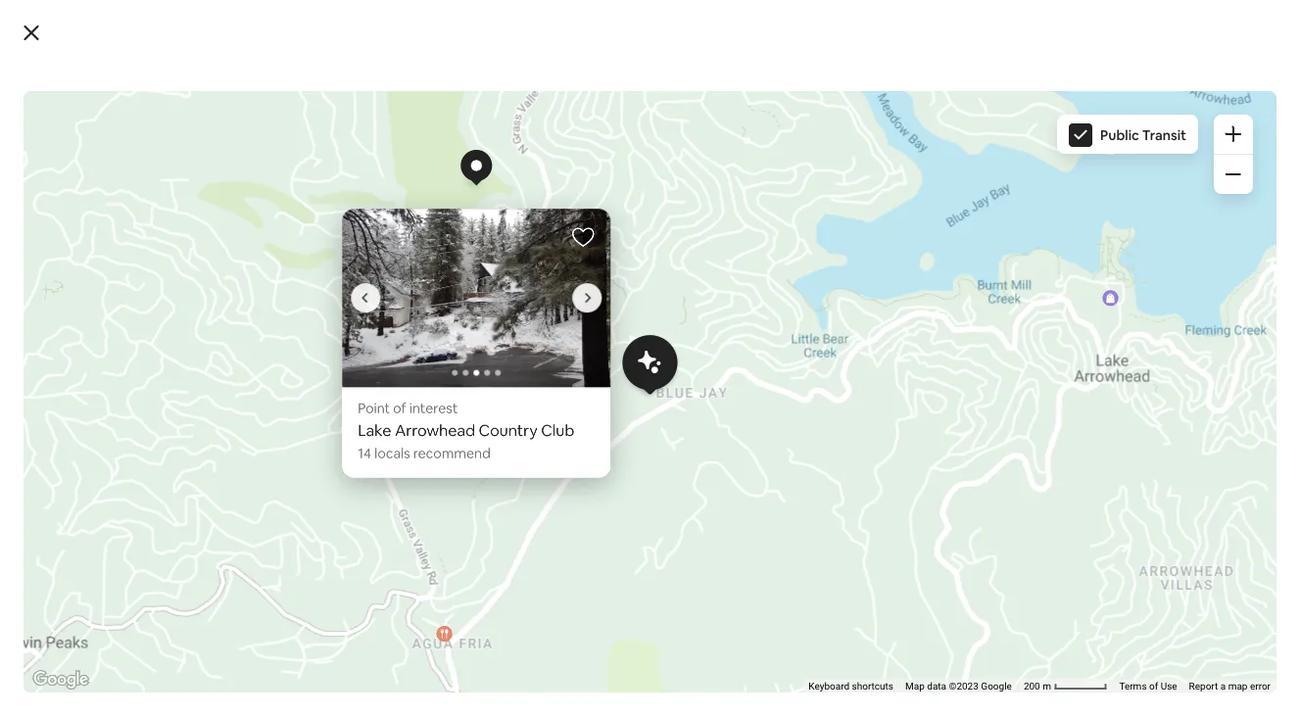 Task type: vqa. For each thing, say whether or not it's contained in the screenshot.
Saved inside the button
no



Task type: locate. For each thing, give the bounding box(es) containing it.
terms for 200 m
[[1120, 681, 1147, 693]]

1 horizontal spatial )
[[418, 283, 423, 301]]

1 horizontal spatial to
[[1061, 665, 1077, 685]]

1 ) from the left
[[219, 283, 223, 301]]

2 horizontal spatial of
[[1150, 681, 1159, 693]]

3 prices from the left
[[603, 361, 641, 379]]

to
[[201, 521, 219, 544], [1061, 665, 1077, 685]]

to inside button
[[1061, 665, 1077, 685]]

0 vertical spatial terms of use
[[1069, 346, 1127, 357]]

terms of use link right wish at the bottom
[[1120, 681, 1178, 693]]

stay
[[223, 521, 258, 544]]

show all prices inside pinnacles hike photo shoot "group"
[[549, 361, 641, 379]]

1 horizontal spatial m
[[1043, 681, 1052, 693]]

of right list
[[1150, 681, 1159, 693]]

terms left the 'report errors in the road map or imagery to google'
[[1069, 346, 1096, 357]]

1 horizontal spatial google image
[[819, 332, 884, 358]]

0 horizontal spatial show all prices button
[[145, 361, 237, 379]]

get
[[846, 452, 870, 470]]

all left arrowhead animal hospital image
[[587, 361, 600, 379]]

map
[[907, 346, 927, 357], [906, 681, 925, 693]]

show for 4.98
[[347, 361, 381, 379]]

all up 'point'
[[384, 361, 398, 379]]

show all prices for 218
[[347, 361, 439, 379]]

0 vertical spatial m
[[980, 346, 989, 357]]

( inside pinnacles hike photo shoot "group"
[[587, 283, 591, 301]]

1 vertical spatial to
[[1061, 665, 1077, 685]]

1 vertical spatial terms
[[1120, 681, 1147, 693]]

1 horizontal spatial show all prices button
[[347, 361, 439, 379]]

show down 4.99
[[145, 361, 179, 379]]

show up 'point'
[[347, 361, 381, 379]]

3 all from the left
[[587, 361, 600, 379]]

places
[[145, 521, 198, 544]]

prices up the show more in the bottom left of the page
[[198, 361, 237, 379]]

a
[[1221, 681, 1226, 693]]

prices inside "deep creek narrows climb/explore/photos" group
[[198, 361, 237, 379]]

1 horizontal spatial prices
[[401, 361, 439, 379]]

1 vertical spatial terms of use link
[[1120, 681, 1178, 693]]

all for 209
[[182, 361, 195, 379]]

of for 200 m
[[1150, 681, 1159, 693]]

prices
[[198, 361, 237, 379], [401, 361, 439, 379], [603, 361, 641, 379]]

of left the 'report errors in the road map or imagery to google'
[[1099, 346, 1108, 357]]

to for wish
[[1061, 665, 1077, 685]]

keyboard shortcuts
[[809, 681, 894, 693]]

2 horizontal spatial prices
[[603, 361, 641, 379]]

0 vertical spatial use
[[1110, 346, 1127, 357]]

image 3 image
[[342, 209, 611, 388], [342, 209, 611, 388]]

show all prices button down 73
[[549, 361, 641, 379]]

) right 4.98
[[418, 283, 423, 301]]

prices inside pinnacles hike photo shoot "group"
[[603, 361, 641, 379]]

2 ( from the left
[[393, 283, 397, 301]]

terms of use link for 200 m
[[1120, 681, 1178, 693]]

1 prices from the left
[[198, 361, 237, 379]]

pinnacles hike photo shoot group
[[549, 24, 736, 380]]

terms of use
[[1069, 346, 1127, 357], [1120, 681, 1178, 693]]

directions
[[873, 452, 938, 470]]

0 horizontal spatial (
[[190, 283, 195, 301]]

terms of use right wish at the bottom
[[1120, 681, 1178, 693]]

) inside "deep creek narrows climb/explore/photos" group
[[219, 283, 223, 301]]

more
[[212, 425, 251, 445]]

interest
[[410, 400, 458, 417]]

2 vertical spatial of
[[1150, 681, 1159, 693]]

all
[[182, 361, 195, 379], [384, 361, 398, 379], [587, 361, 600, 379]]

show
[[145, 361, 179, 379], [347, 361, 381, 379], [549, 361, 584, 379], [168, 425, 208, 445]]

show all prices for 73
[[549, 361, 641, 379]]

use left report
[[1161, 681, 1178, 693]]

4.98
[[363, 283, 390, 301]]

show all prices button inside hot springs hike with photographer group
[[347, 361, 439, 379]]

1 vertical spatial use
[[1161, 681, 1178, 693]]

1 horizontal spatial (
[[393, 283, 397, 301]]

2 horizontal spatial all
[[587, 361, 600, 379]]

3 show all prices from the left
[[549, 361, 641, 379]]

show inside "deep creek narrows climb/explore/photos" group
[[145, 361, 179, 379]]

jay
[[880, 428, 904, 448]]

1 vertical spatial m
[[1043, 681, 1052, 693]]

map region
[[567, 0, 1301, 382]]

image 1 out of 30 total images of this place image
[[211, 682, 265, 700], [211, 682, 265, 700], [413, 682, 467, 700], [413, 682, 467, 700], [616, 682, 669, 700], [616, 682, 669, 700]]

terms right wish at the bottom
[[1120, 681, 1147, 693]]

prices inside hot springs hike with photographer group
[[401, 361, 439, 379]]

5.0 ( 73 )
[[565, 283, 611, 301]]

show all prices up the show more in the bottom left of the page
[[145, 361, 237, 379]]

2 prices from the left
[[401, 361, 439, 379]]

0 horizontal spatial all
[[182, 361, 195, 379]]

save to wish list button
[[999, 656, 1156, 695]]

0 vertical spatial terms
[[1069, 346, 1096, 357]]

1 vertical spatial of
[[393, 400, 407, 417]]

show down 5.0
[[549, 361, 584, 379]]

terms of use link for 500 m
[[1069, 346, 1127, 357]]

0 horizontal spatial terms
[[1069, 346, 1096, 357]]

show all prices button up point of interest
[[347, 361, 439, 379]]

ca
[[970, 408, 992, 428]]

©2023
[[949, 681, 979, 693]]

terms of use left the 'report errors in the road map or imagery to google'
[[1069, 346, 1127, 357]]

2 show all prices from the left
[[347, 361, 439, 379]]

1 horizontal spatial use
[[1161, 681, 1178, 693]]

m right the 500
[[980, 346, 989, 357]]

wish
[[1080, 665, 1117, 685]]

2 show all prices button from the left
[[347, 361, 439, 379]]

1 show all prices from the left
[[145, 361, 237, 379]]

terms of use link
[[1069, 346, 1127, 357], [1120, 681, 1178, 693]]

5.0
[[565, 283, 584, 301]]

3 ( from the left
[[587, 283, 591, 301]]

2 horizontal spatial show all prices
[[549, 361, 641, 379]]

all for 218
[[384, 361, 398, 379]]

1 horizontal spatial terms
[[1120, 681, 1147, 693]]

show for 5.0
[[549, 361, 584, 379]]

14
[[358, 445, 372, 462]]

0 vertical spatial google image
[[819, 332, 884, 358]]

to right "save"
[[1061, 665, 1077, 685]]

image 1 image
[[145, 575, 331, 700], [145, 575, 331, 700], [347, 575, 534, 700], [347, 575, 534, 700], [549, 575, 736, 700], [549, 575, 736, 700]]

get directions link
[[846, 452, 938, 470]]

keyboard shortcuts button
[[809, 680, 894, 694]]

deep creek narrows climb/explore/photos group
[[145, 24, 331, 380]]

show inside hot springs hike with photographer group
[[347, 361, 381, 379]]

1 horizontal spatial all
[[384, 361, 398, 379]]

terms of use link left the 'report errors in the road map or imagery to google'
[[1069, 346, 1127, 357]]

1 vertical spatial map
[[906, 681, 925, 693]]

1 vertical spatial google image
[[28, 667, 93, 693]]

1 show all prices button from the left
[[145, 361, 237, 379]]

show inside pinnacles hike photo shoot "group"
[[549, 361, 584, 379]]

lake
[[846, 408, 879, 428]]

1 ( from the left
[[190, 283, 195, 301]]

map data button
[[907, 345, 950, 358]]

use
[[1110, 346, 1127, 357], [1161, 681, 1178, 693]]

show all prices button
[[145, 361, 237, 379], [347, 361, 439, 379], [549, 361, 641, 379]]

0 horizontal spatial show all prices
[[145, 361, 237, 379]]

0 horizontal spatial to
[[201, 521, 219, 544]]

of right 'point'
[[393, 400, 407, 417]]

(
[[190, 283, 195, 301], [393, 283, 397, 301], [587, 283, 591, 301]]

to left stay
[[201, 521, 219, 544]]

500 m button
[[955, 344, 1063, 358]]

use for 200 m
[[1161, 681, 1178, 693]]

m for 200
[[1043, 681, 1052, 693]]

m right 200
[[1043, 681, 1052, 693]]

3 show all prices button from the left
[[549, 361, 641, 379]]

show left more
[[168, 425, 208, 445]]

) right 5.0
[[606, 283, 611, 301]]

all inside pinnacles hike photo shoot "group"
[[587, 361, 600, 379]]

google image
[[819, 332, 884, 358], [28, 667, 93, 693]]

500
[[961, 346, 978, 357]]

0 horizontal spatial google image
[[28, 667, 93, 693]]

report
[[1190, 681, 1219, 693]]

2 ) from the left
[[418, 283, 423, 301]]

0 horizontal spatial use
[[1110, 346, 1127, 357]]

show all prices button for 218
[[347, 361, 439, 379]]

1 all from the left
[[182, 361, 195, 379]]

show all prices inside hot springs hike with photographer group
[[347, 361, 439, 379]]

blue
[[846, 428, 876, 448]]

map inside button
[[907, 346, 927, 357]]

1 horizontal spatial show all prices
[[347, 361, 439, 379]]

27244
[[846, 389, 890, 409]]

0 vertical spatial of
[[1099, 346, 1108, 357]]

3 ) from the left
[[606, 283, 611, 301]]

of inside lake arrowhead country club group
[[393, 400, 407, 417]]

1 vertical spatial terms of use
[[1120, 681, 1178, 693]]

2 horizontal spatial show all prices button
[[549, 361, 641, 379]]

200 m button
[[1018, 679, 1114, 694]]

2 horizontal spatial (
[[587, 283, 591, 301]]

( for 73
[[587, 283, 591, 301]]

( for 209
[[190, 283, 195, 301]]

map data ©2023 google
[[906, 681, 1012, 693]]

show all prices button inside "deep creek narrows climb/explore/photos" group
[[145, 361, 237, 379]]

4.98 ( 218 )
[[363, 283, 423, 301]]

point
[[358, 400, 390, 417]]

0 vertical spatial terms of use link
[[1069, 346, 1127, 357]]

prices down 73
[[603, 361, 641, 379]]

0 horizontal spatial )
[[219, 283, 223, 301]]

lake arrowhead country club group
[[74, 209, 879, 478]]

terms of use for 200 m
[[1120, 681, 1178, 693]]

189
[[920, 389, 945, 409]]

)
[[219, 283, 223, 301], [418, 283, 423, 301], [606, 283, 611, 301]]

show all prices inside "deep creek narrows climb/explore/photos" group
[[145, 361, 237, 379]]

) right 4.99
[[219, 283, 223, 301]]

( right 5.0
[[587, 283, 591, 301]]

show all prices down 73
[[549, 361, 641, 379]]

) inside hot springs hike with photographer group
[[418, 283, 423, 301]]

( right 4.99
[[190, 283, 195, 301]]

prices up point of interest
[[401, 361, 439, 379]]

data
[[928, 681, 947, 693]]

map
[[1229, 681, 1248, 693]]

209
[[195, 283, 219, 301]]

show all prices button inside pinnacles hike photo shoot "group"
[[549, 361, 641, 379]]

all inside hot springs hike with photographer group
[[384, 361, 398, 379]]

terms
[[1069, 346, 1096, 357], [1120, 681, 1147, 693]]

2 all from the left
[[384, 361, 398, 379]]

map data
[[907, 346, 950, 357]]

0 vertical spatial map
[[907, 346, 927, 357]]

of
[[1099, 346, 1108, 357], [393, 400, 407, 417], [1150, 681, 1159, 693]]

show all prices
[[145, 361, 237, 379], [347, 361, 439, 379], [549, 361, 641, 379]]

( inside hot springs hike with photographer group
[[393, 283, 397, 301]]

0 vertical spatial to
[[201, 521, 219, 544]]

m
[[980, 346, 989, 357], [1043, 681, 1052, 693]]

show all prices for 209
[[145, 361, 237, 379]]

0 horizontal spatial m
[[980, 346, 989, 357]]

use left the 'report errors in the road map or imagery to google'
[[1110, 346, 1127, 357]]

0 horizontal spatial prices
[[198, 361, 237, 379]]

all inside "deep creek narrows climb/explore/photos" group
[[182, 361, 195, 379]]

arrowhead animal hospital image
[[623, 335, 678, 394]]

report errors in the road map or imagery to google image
[[1138, 344, 1150, 356]]

show all prices button up the show more in the bottom left of the page
[[145, 361, 237, 379]]

2 horizontal spatial )
[[606, 283, 611, 301]]

all up the show more in the bottom left of the page
[[182, 361, 195, 379]]

add listing to a list image
[[501, 583, 525, 606]]

map for map data ©2023 google
[[906, 681, 925, 693]]

( inside "deep creek narrows climb/explore/photos" group
[[190, 283, 195, 301]]

( right 4.98
[[393, 283, 397, 301]]

image 2 image
[[74, 209, 342, 388]]

keyboard
[[809, 681, 850, 693]]

0 horizontal spatial of
[[393, 400, 407, 417]]

terms for 500 m
[[1069, 346, 1096, 357]]

arrowhead,
[[883, 408, 967, 428]]

1 horizontal spatial of
[[1099, 346, 1108, 357]]

to for stay
[[201, 521, 219, 544]]

) inside pinnacles hike photo shoot "group"
[[606, 283, 611, 301]]

show all prices up point of interest
[[347, 361, 439, 379]]



Task type: describe. For each thing, give the bounding box(es) containing it.
add listing to a list image
[[572, 225, 595, 249]]

prices for 4.99 ( 209 )
[[198, 361, 237, 379]]

save
[[1023, 665, 1057, 685]]

share button
[[875, 656, 950, 695]]

data
[[929, 346, 950, 357]]

27244 ca-189 lake arrowhead, ca blue jay get directions
[[846, 389, 992, 470]]

ca-
[[893, 389, 920, 409]]

nearby
[[262, 521, 320, 544]]

zoom in image
[[1226, 126, 1242, 142]]

terms of use for 500 m
[[1069, 346, 1127, 357]]

show for 4.99
[[145, 361, 179, 379]]

show all prices button for 209
[[145, 361, 237, 379]]

( for 218
[[393, 283, 397, 301]]

transit
[[1143, 126, 1187, 144]]

google map
showing 0 points of interest. including 1 saved point of interest. region
[[0, 0, 1301, 717]]

list
[[1120, 665, 1146, 685]]

of for 500 m
[[1099, 346, 1108, 357]]

500 m
[[961, 346, 991, 357]]

share
[[899, 665, 940, 685]]

4.99
[[160, 283, 187, 301]]

show all prices button for 73
[[549, 361, 641, 379]]

prices for 4.98 ( 218 )
[[401, 361, 439, 379]]

report a map error link
[[1190, 681, 1271, 693]]

locals
[[375, 445, 410, 462]]

next image
[[730, 140, 742, 152]]

google image for 500 m
[[819, 332, 884, 358]]

show more
[[168, 425, 251, 445]]

save to wish list
[[1023, 665, 1146, 685]]

200
[[1024, 681, 1041, 693]]

14 locals recommend
[[358, 445, 491, 462]]

google image for 200 m
[[28, 667, 93, 693]]

shortcuts
[[852, 681, 894, 693]]

google
[[981, 681, 1012, 693]]

m for 500
[[980, 346, 989, 357]]

keyboard shortcuts image
[[880, 347, 896, 357]]

map for map data
[[907, 346, 927, 357]]

public
[[1101, 126, 1140, 144]]

zoom out image
[[1226, 167, 1242, 182]]

) for 5.0 ( 73 )
[[606, 283, 611, 301]]

218
[[397, 283, 418, 301]]

use for 500 m
[[1110, 346, 1127, 357]]

73
[[591, 283, 606, 301]]

places to stay nearby
[[145, 521, 320, 544]]

error
[[1251, 681, 1271, 693]]

report a map error
[[1190, 681, 1271, 693]]

point of interest
[[358, 400, 458, 417]]

all for 73
[[587, 361, 600, 379]]

rating 4.98 out of 5; 218 reviews image
[[347, 283, 423, 301]]

public transit
[[1101, 126, 1187, 144]]

) for 4.99 ( 209 )
[[219, 283, 223, 301]]

prices for 5.0 ( 73 )
[[603, 361, 641, 379]]

show more link
[[145, 411, 274, 458]]

4.99 ( 209 )
[[160, 283, 223, 301]]

) for 4.98 ( 218 )
[[418, 283, 423, 301]]

recommend
[[413, 445, 491, 462]]

rating 5.0 out of 5; 73 reviews image
[[549, 283, 611, 301]]

rating 4.99 out of 5; 209 reviews image
[[145, 283, 223, 301]]

image 4 image
[[611, 209, 879, 388]]

200 m
[[1024, 681, 1054, 693]]

hot springs hike with photographer group
[[347, 24, 534, 380]]



